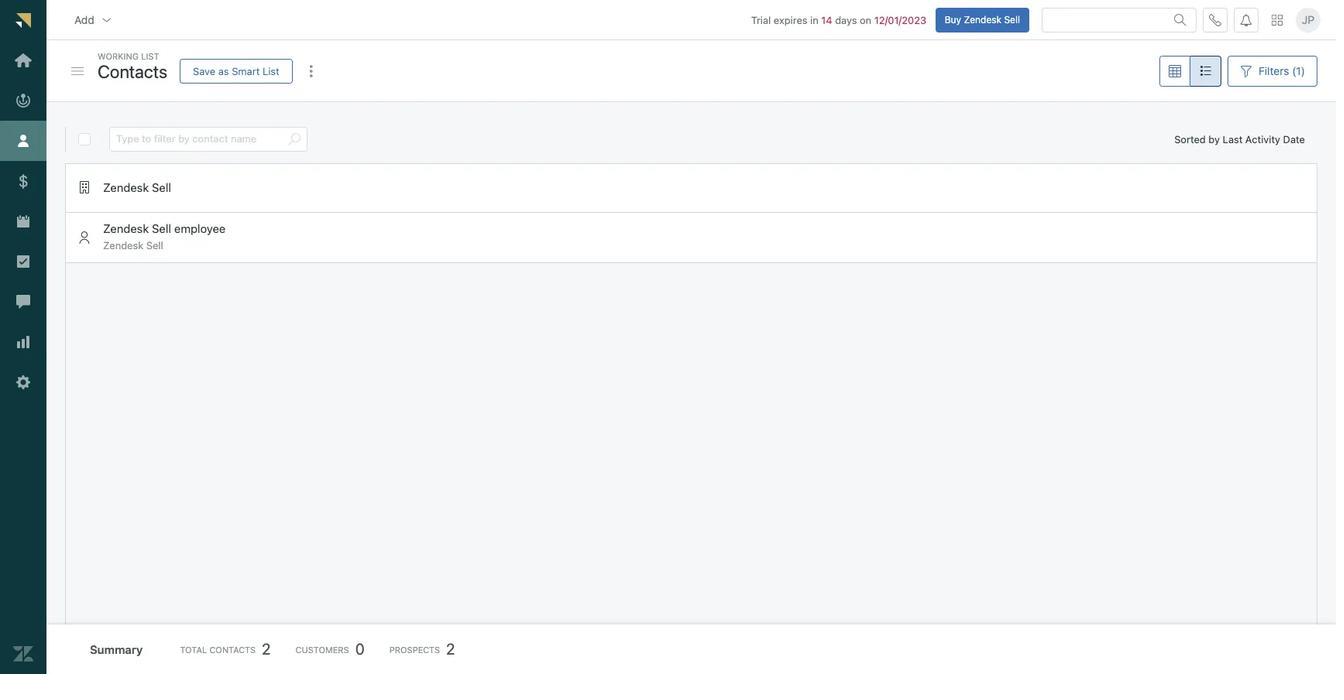 Task type: vqa. For each thing, say whether or not it's contained in the screenshot.
(1)
yes



Task type: locate. For each thing, give the bounding box(es) containing it.
buy zendesk sell
[[945, 14, 1021, 25]]

12/01/2023
[[875, 14, 927, 26]]

in
[[811, 14, 819, 26]]

1 vertical spatial zendesk sell link
[[103, 240, 163, 254]]

prospects 2
[[390, 641, 455, 659]]

list right working
[[141, 51, 159, 61]]

2 2 from the left
[[446, 641, 455, 659]]

contacts inside total contacts 2
[[209, 645, 256, 655]]

contacts right handler icon
[[98, 61, 167, 82]]

zendesk sell link
[[103, 180, 171, 195], [103, 240, 163, 254]]

building image
[[78, 181, 91, 194]]

0 horizontal spatial contacts
[[98, 61, 167, 82]]

1 horizontal spatial list
[[263, 65, 279, 77]]

0 vertical spatial contacts
[[98, 61, 167, 82]]

1 2 from the left
[[262, 641, 271, 659]]

working list contacts
[[98, 51, 167, 82]]

sell up zendesk sell employee link on the left top of page
[[152, 180, 171, 194]]

sell
[[1005, 14, 1021, 25], [152, 180, 171, 194], [152, 222, 171, 236], [146, 240, 163, 252]]

0 horizontal spatial list
[[141, 51, 159, 61]]

1 horizontal spatial contacts
[[209, 645, 256, 655]]

Type to filter by contact name field
[[116, 128, 282, 151]]

0 vertical spatial list
[[141, 51, 159, 61]]

contacts
[[98, 61, 167, 82], [209, 645, 256, 655]]

1 vertical spatial list
[[263, 65, 279, 77]]

zendesk sell link up zendesk sell employee link on the left top of page
[[103, 180, 171, 195]]

search image
[[288, 133, 301, 146]]

as
[[218, 65, 229, 77]]

sorted
[[1175, 133, 1206, 145]]

list right the smart
[[263, 65, 279, 77]]

2 right prospects
[[446, 641, 455, 659]]

2
[[262, 641, 271, 659], [446, 641, 455, 659]]

total contacts 2
[[180, 641, 271, 659]]

zendesk sell link down zendesk sell employee link on the left top of page
[[103, 240, 163, 254]]

zendesk
[[964, 14, 1002, 25], [103, 180, 149, 194], [103, 222, 149, 236], [103, 240, 143, 252]]

save as smart list
[[193, 65, 279, 77]]

1 horizontal spatial 2
[[446, 641, 455, 659]]

save as smart list button
[[180, 59, 293, 84]]

trial
[[751, 14, 771, 26]]

2 left customers
[[262, 641, 271, 659]]

None field
[[1052, 13, 1165, 27]]

days
[[835, 14, 857, 26]]

contacts image
[[78, 232, 91, 244]]

overflow vertical fill image
[[305, 65, 317, 77]]

0 horizontal spatial 2
[[262, 641, 271, 659]]

customers
[[296, 645, 349, 655]]

contacts right total on the left
[[209, 645, 256, 655]]

calls image
[[1210, 14, 1222, 26]]

filters
[[1259, 64, 1290, 77]]

1 vertical spatial contacts
[[209, 645, 256, 655]]

search image
[[1175, 14, 1187, 26]]

chevron down image
[[101, 14, 113, 26]]

list
[[141, 51, 159, 61], [263, 65, 279, 77]]

expires
[[774, 14, 808, 26]]

0 vertical spatial zendesk sell link
[[103, 180, 171, 195]]

sell down zendesk sell employee link on the left top of page
[[146, 240, 163, 252]]

sell right buy
[[1005, 14, 1021, 25]]

zendesk sell employee zendesk sell
[[103, 222, 226, 252]]

trial expires in 14 days on 12/01/2023
[[751, 14, 927, 26]]



Task type: describe. For each thing, give the bounding box(es) containing it.
activity
[[1246, 133, 1281, 145]]

date
[[1284, 133, 1306, 145]]

customers 0
[[296, 641, 365, 659]]

sell inside button
[[1005, 14, 1021, 25]]

(1)
[[1293, 64, 1306, 77]]

add button
[[62, 4, 125, 35]]

working
[[98, 51, 139, 61]]

buy zendesk sell button
[[936, 7, 1030, 32]]

smart
[[232, 65, 260, 77]]

add
[[74, 13, 94, 26]]

list inside button
[[263, 65, 279, 77]]

bell image
[[1241, 14, 1253, 26]]

employee
[[174, 222, 226, 236]]

zendesk sell
[[103, 180, 171, 194]]

save
[[193, 65, 216, 77]]

zendesk image
[[13, 645, 33, 665]]

1 zendesk sell link from the top
[[103, 180, 171, 195]]

14
[[822, 14, 833, 26]]

jp button
[[1296, 7, 1321, 32]]

last
[[1223, 133, 1243, 145]]

summary
[[90, 643, 143, 657]]

filters (1) button
[[1228, 56, 1318, 87]]

filters (1)
[[1259, 64, 1306, 77]]

0
[[355, 641, 365, 659]]

zendesk products image
[[1272, 14, 1283, 25]]

sell left employee
[[152, 222, 171, 236]]

2 zendesk sell link from the top
[[103, 240, 163, 254]]

by
[[1209, 133, 1220, 145]]

prospects
[[390, 645, 440, 655]]

handler image
[[71, 67, 84, 75]]

zendesk inside 'buy zendesk sell' button
[[964, 14, 1002, 25]]

total
[[180, 645, 207, 655]]

zendesk sell employee link
[[103, 222, 226, 236]]

buy
[[945, 14, 962, 25]]

jp
[[1302, 13, 1315, 26]]

on
[[860, 14, 872, 26]]

sorted by last activity date
[[1175, 133, 1306, 145]]

list inside working list contacts
[[141, 51, 159, 61]]



